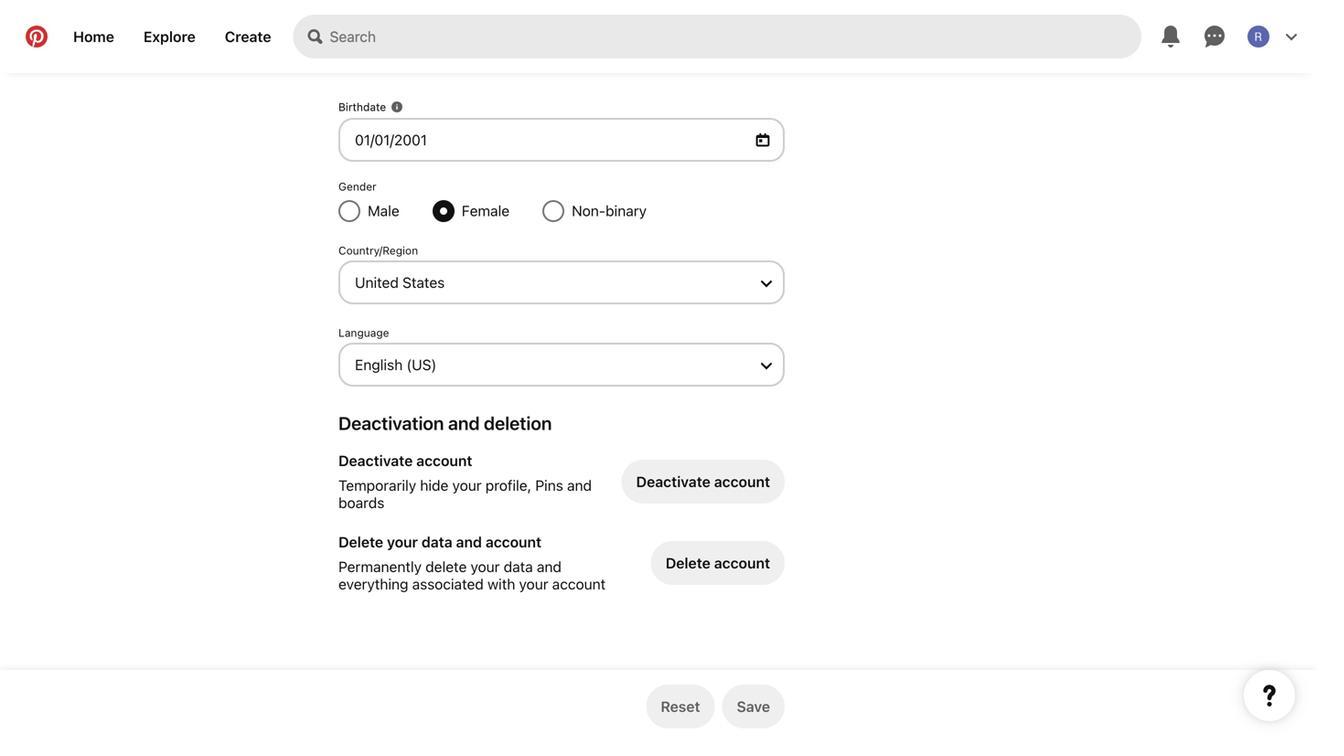 Task type: locate. For each thing, give the bounding box(es) containing it.
0 vertical spatial data
[[422, 534, 453, 551]]

1 horizontal spatial deactivate
[[636, 474, 711, 491]]

account down deactivate account button
[[714, 555, 770, 572]]

data up delete
[[422, 534, 453, 551]]

deactivation and deletion
[[339, 413, 552, 434]]

account inside "button"
[[714, 555, 770, 572]]

and up delete
[[456, 534, 482, 551]]

deactivate inside the deactivate account temporarily hide your profile, pins and boards
[[339, 452, 413, 470]]

information
[[416, 53, 512, 74]]

delete down deactivate account button
[[666, 555, 711, 572]]

create link
[[210, 15, 286, 59]]

content
[[88, 27, 144, 44]]

delete up permanently
[[339, 534, 383, 551]]

deactivate inside button
[[636, 474, 711, 491]]

and right the 'pins'
[[567, 477, 592, 495]]

your up permanently
[[387, 534, 418, 551]]

ruby anderson image
[[1248, 26, 1270, 48]]

associated
[[412, 576, 484, 593]]

1 vertical spatial deactivate
[[636, 474, 711, 491]]

country/region
[[339, 244, 418, 257]]

data right delete
[[504, 559, 533, 576]]

delete
[[339, 534, 383, 551], [666, 555, 711, 572]]

1 vertical spatial delete
[[666, 555, 711, 572]]

account for delete account
[[714, 555, 770, 572]]

data
[[422, 534, 453, 551], [504, 559, 533, 576]]

deactivation
[[339, 413, 444, 434]]

deactivate
[[339, 452, 413, 470], [636, 474, 711, 491]]

account up delete account
[[714, 474, 770, 491]]

and inside the deactivate account temporarily hide your profile, pins and boards
[[567, 477, 592, 495]]

0 vertical spatial delete
[[339, 534, 383, 551]]

account up hide
[[416, 452, 473, 470]]

delete your data and account permanently delete your data and everything associated with your account
[[339, 534, 606, 593]]

account inside the deactivate account temporarily hide your profile, pins and boards
[[416, 452, 473, 470]]

branded content
[[26, 27, 144, 44]]

branded
[[26, 27, 84, 44]]

deactivate for deactivate account temporarily hide your profile, pins and boards
[[339, 452, 413, 470]]

your right delete
[[471, 559, 500, 576]]

and
[[448, 413, 480, 434], [567, 477, 592, 495], [456, 534, 482, 551], [537, 559, 562, 576]]

your right hide
[[453, 477, 482, 495]]

0 vertical spatial deactivate
[[339, 452, 413, 470]]

save
[[737, 699, 770, 716]]

pins
[[535, 477, 563, 495]]

explore
[[144, 28, 196, 45]]

delete inside "button"
[[666, 555, 711, 572]]

0 horizontal spatial delete
[[339, 534, 383, 551]]

deletion
[[484, 413, 552, 434]]

branded content link
[[18, 19, 151, 51]]

personal information
[[339, 53, 512, 74]]

with
[[488, 576, 515, 593]]

reset
[[661, 699, 700, 716]]

reset button
[[646, 685, 715, 729]]

deactivate account button
[[622, 460, 785, 504]]

account
[[416, 452, 473, 470], [714, 474, 770, 491], [486, 534, 542, 551], [714, 555, 770, 572], [552, 576, 606, 593]]

home
[[73, 28, 114, 45]]

1 horizontal spatial delete
[[666, 555, 711, 572]]

account inside button
[[714, 474, 770, 491]]

everything
[[339, 576, 409, 593]]

male
[[368, 202, 400, 220]]

0 horizontal spatial deactivate
[[339, 452, 413, 470]]

delete inside delete your data and account permanently delete your data and everything associated with your account
[[339, 534, 383, 551]]

profile,
[[486, 477, 532, 495]]

deactivate account
[[636, 474, 770, 491]]

personal
[[339, 53, 412, 74]]

your
[[453, 477, 482, 495], [387, 534, 418, 551], [471, 559, 500, 576], [519, 576, 549, 593]]

hide
[[420, 477, 449, 495]]

birthdate
[[339, 101, 386, 113]]

temporarily
[[339, 477, 416, 495]]

1 horizontal spatial data
[[504, 559, 533, 576]]

account up with
[[486, 534, 542, 551]]



Task type: vqa. For each thing, say whether or not it's contained in the screenshot.
"Overthemoon.Com"
no



Task type: describe. For each thing, give the bounding box(es) containing it.
save button
[[722, 685, 785, 729]]

home link
[[59, 15, 129, 59]]

delete account
[[666, 555, 770, 572]]

and right with
[[537, 559, 562, 576]]

non-
[[572, 202, 606, 220]]

boards
[[339, 495, 385, 512]]

Birthdate text field
[[339, 118, 785, 162]]

Search text field
[[330, 15, 1142, 59]]

deactivate account temporarily hide your profile, pins and boards
[[339, 452, 592, 512]]

deactivate for deactivate account
[[636, 474, 711, 491]]

gender
[[339, 180, 377, 193]]

language
[[339, 327, 389, 339]]

delete for delete your data and account permanently delete your data and everything associated with your account
[[339, 534, 383, 551]]

account right with
[[552, 576, 606, 593]]

account for deactivate account temporarily hide your profile, pins and boards
[[416, 452, 473, 470]]

your right with
[[519, 576, 549, 593]]

account for deactivate account
[[714, 474, 770, 491]]

explore link
[[129, 15, 210, 59]]

and left deletion
[[448, 413, 480, 434]]

delete
[[426, 559, 467, 576]]

1 vertical spatial data
[[504, 559, 533, 576]]

non-binary
[[572, 202, 647, 220]]

search icon image
[[308, 29, 323, 44]]

create
[[225, 28, 271, 45]]

female
[[462, 202, 510, 220]]

binary
[[606, 202, 647, 220]]

your inside the deactivate account temporarily hide your profile, pins and boards
[[453, 477, 482, 495]]

0 horizontal spatial data
[[422, 534, 453, 551]]

permanently
[[339, 559, 422, 576]]

delete account button
[[651, 542, 785, 586]]

delete for delete account
[[666, 555, 711, 572]]



